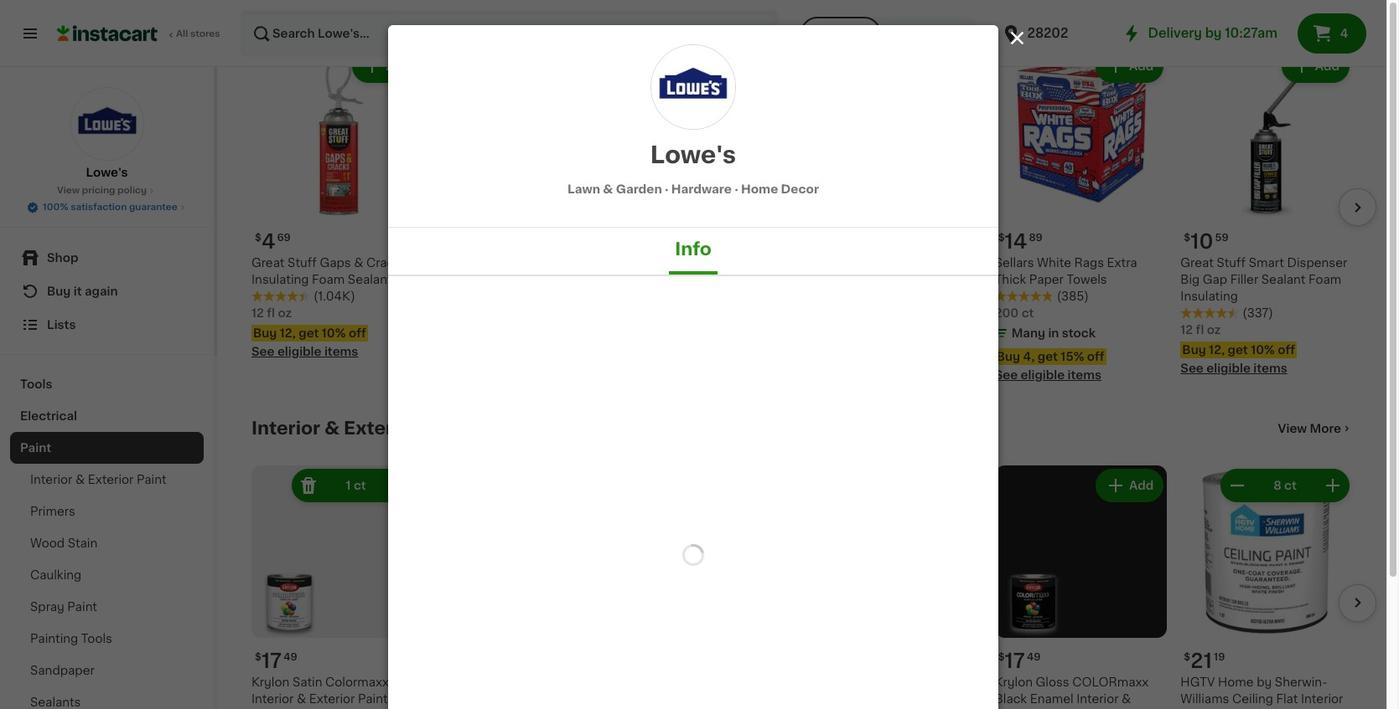 Task type: locate. For each thing, give the bounding box(es) containing it.
1 $ 17 49 from the left
[[255, 652, 297, 671]]

1 horizontal spatial gap
[[1203, 274, 1227, 286]]

0 horizontal spatial see
[[251, 346, 275, 358]]

oz down great stuff smart dispenser big gap filler sealant foam insulating
[[1207, 324, 1221, 336]]

great inside "great stuff gaps & cracks insulating foam sealant"
[[251, 257, 285, 269]]

1 17 from the left
[[261, 652, 282, 671]]

paint inside krylon satin colormaxx interior & exterior paint
[[358, 694, 388, 705]]

2 krylon from the left
[[995, 677, 1033, 689]]

stores
[[190, 29, 220, 39]]

items down (1.04k)
[[324, 346, 358, 358]]

$ inside the $ 21 19
[[1184, 653, 1190, 663]]

1 horizontal spatial get
[[1038, 351, 1058, 363]]

1 horizontal spatial fl
[[1196, 324, 1204, 336]]

tools up the electrical
[[20, 379, 52, 391]]

add for 4
[[386, 61, 410, 72]]

1 vertical spatial 12 fl oz
[[1181, 324, 1221, 336]]

view more link for 4
[[1278, 1, 1353, 18]]

1 foam from the left
[[312, 274, 345, 286]]

(385)
[[1057, 291, 1089, 303]]

$ 17 49 for satin
[[255, 652, 297, 671]]

0 vertical spatial gap
[[528, 257, 552, 269]]

17 up krylon satin colormaxx interior & exterior paint
[[261, 652, 282, 671]]

view pricing policy
[[57, 186, 147, 195]]

1 horizontal spatial by
[[1257, 677, 1272, 689]]

2 horizontal spatial see
[[1181, 363, 1204, 375]]

1 krylon from the left
[[251, 677, 289, 689]]

2 view more link from the top
[[1278, 421, 1353, 437]]

1 49 from the left
[[284, 653, 297, 663]]

items for 10
[[1253, 363, 1287, 375]]

buy
[[47, 286, 71, 298], [253, 328, 277, 339], [1182, 344, 1206, 356], [996, 351, 1020, 363]]

foam inside great stuff big gap filler insulating foam sealant
[[498, 274, 531, 286]]

0 horizontal spatial gaps
[[320, 257, 351, 269]]

filler left whizz
[[555, 257, 583, 269]]

interior & exterior paint up 1 ct
[[251, 420, 470, 437]]

buy for 10
[[1182, 344, 1206, 356]]

buy it again
[[47, 286, 118, 298]]

buy for 4
[[253, 328, 277, 339]]

get for 14
[[1038, 351, 1058, 363]]

10% down (337)
[[1251, 344, 1275, 356]]

17
[[261, 652, 282, 671], [1005, 652, 1025, 671]]

1
[[346, 480, 351, 492]]

100% satisfaction guarantee button
[[26, 198, 188, 215]]

0 horizontal spatial oz
[[278, 308, 292, 319]]

1 more from the top
[[1310, 4, 1341, 15]]

0 horizontal spatial 10%
[[322, 328, 346, 339]]

1 stuff from the left
[[288, 257, 317, 269]]

2 $ 17 49 from the left
[[998, 652, 1041, 671]]

0 horizontal spatial fl
[[267, 308, 275, 319]]

eligible for 10
[[1206, 363, 1251, 375]]

eligible inside buy 4, get 15% off see eligible items
[[1021, 370, 1065, 381]]

off inside buy 4, get 15% off see eligible items
[[1087, 351, 1104, 363]]

paper
[[1029, 274, 1064, 286]]

lists
[[47, 319, 76, 331]]

4 inside button
[[1340, 28, 1348, 39]]

$ left 59
[[1184, 233, 1190, 243]]

ct for 8 ct
[[1284, 480, 1297, 492]]

2 gaps from the left
[[877, 257, 908, 269]]

buy 12, get 10% off see eligible items for 4
[[251, 328, 366, 358]]

cracks inside great stuff gaps & cracks natural insulating foam sealant
[[924, 257, 965, 269]]

0 vertical spatial view more link
[[1278, 1, 1353, 18]]

(337)
[[1243, 308, 1273, 319]]

1 horizontal spatial interior & exterior paint
[[251, 420, 470, 437]]

28202
[[1027, 27, 1068, 39]]

great for great stuff big gap filler insulating foam sealant
[[437, 257, 470, 269]]

item carousel region containing 17
[[251, 459, 1376, 710]]

$ for hgtv home by sherwin- williams ceiling flat interio
[[1184, 653, 1190, 663]]

1 view more link from the top
[[1278, 1, 1353, 18]]

product group containing 10
[[1181, 46, 1353, 377]]

49 up gloss
[[1027, 653, 1041, 663]]

foam for whizz 4" cabinet & door mini foam paint roller cover
[[623, 274, 656, 286]]

0 horizontal spatial eligible
[[277, 346, 321, 358]]

product group containing great stuff gaps & cracks natural insulating foam sealant
[[809, 46, 981, 377]]

oz
[[278, 308, 292, 319], [1207, 324, 1221, 336]]

1 horizontal spatial interior & exterior paint link
[[251, 419, 470, 439]]

0 vertical spatial 12,
[[280, 328, 296, 339]]

painting tools
[[30, 634, 112, 645]]

0 vertical spatial fl
[[267, 308, 275, 319]]

stuff inside great stuff smart dispenser big gap filler sealant foam insulating
[[1217, 257, 1246, 269]]

by left 10:27am
[[1205, 27, 1222, 39]]

0 vertical spatial tools
[[20, 379, 52, 391]]

great inside great stuff gaps & cracks natural insulating foam sealant
[[809, 257, 842, 269]]

close modal image
[[1007, 28, 1028, 49]]

0 horizontal spatial 12,
[[280, 328, 296, 339]]

2 horizontal spatial items
[[1253, 363, 1287, 375]]

0 horizontal spatial 4
[[261, 232, 275, 251]]

12 for 10
[[1181, 324, 1193, 336]]

cracks
[[366, 257, 407, 269], [924, 257, 965, 269]]

2 foam from the left
[[915, 274, 948, 286]]

williams
[[1181, 694, 1229, 705]]

· right hardware
[[734, 184, 738, 195]]

wood stain link
[[10, 528, 204, 560]]

2 horizontal spatial eligible
[[1206, 363, 1251, 375]]

get right 4,
[[1038, 351, 1058, 363]]

add for 10
[[1315, 61, 1339, 72]]

eligible
[[277, 346, 321, 358], [1206, 363, 1251, 375], [1021, 370, 1065, 381]]

krylon up black
[[995, 677, 1033, 689]]

1 horizontal spatial 17
[[1005, 652, 1025, 671]]

1 vertical spatial interior & exterior paint link
[[10, 464, 204, 496]]

1 horizontal spatial 4
[[1340, 28, 1348, 39]]

tools up sandpaper link
[[81, 634, 112, 645]]

1 · from the left
[[665, 184, 669, 195]]

interior inside krylon satin colormaxx interior & exterior paint
[[251, 694, 294, 705]]

see for 10
[[1181, 363, 1204, 375]]

item carousel region for on sale now
[[251, 40, 1376, 392]]

2 great from the left
[[809, 257, 842, 269]]

100%
[[43, 203, 68, 212]]

sealants
[[30, 697, 81, 709]]

interior & exterior paint link up 1 ct
[[251, 419, 470, 439]]

product group
[[251, 46, 424, 360], [437, 46, 610, 360], [623, 46, 795, 360], [809, 46, 981, 377], [995, 46, 1167, 384], [1181, 46, 1353, 377], [251, 466, 424, 710], [995, 466, 1167, 710], [1181, 466, 1353, 710]]

4,
[[1023, 351, 1035, 363]]

2 more from the top
[[1310, 423, 1341, 435]]

0 vertical spatial 12 fl oz
[[251, 308, 292, 319]]

great stuff big gap filler insulating foam sealant button
[[437, 46, 610, 322]]

eligible down (337)
[[1206, 363, 1251, 375]]

buy for 14
[[996, 351, 1020, 363]]

decor
[[781, 184, 819, 195]]

2 cracks from the left
[[924, 257, 965, 269]]

buy 12, get 10% off see eligible items for 10
[[1181, 344, 1295, 375]]

2 stuff from the left
[[845, 257, 874, 269]]

$ 17 49 up satin
[[255, 652, 297, 671]]

foam inside great stuff gaps & cracks natural insulating foam sealant
[[915, 274, 948, 286]]

by
[[1205, 27, 1222, 39], [1257, 677, 1272, 689]]

3 stuff from the left
[[473, 257, 502, 269]]

instacart logo image
[[57, 23, 158, 44]]

0 horizontal spatial big
[[505, 257, 525, 269]]

get down (337)
[[1228, 344, 1248, 356]]

2 horizontal spatial off
[[1278, 344, 1295, 356]]

painting
[[30, 634, 78, 645]]

by up ceiling
[[1257, 677, 1272, 689]]

item carousel region
[[251, 40, 1376, 392], [251, 459, 1376, 710]]

12 for 4
[[251, 308, 264, 319]]

oz down "great stuff gaps & cracks insulating foam sealant"
[[278, 308, 292, 319]]

1 horizontal spatial cracks
[[924, 257, 965, 269]]

12 fl oz
[[251, 308, 292, 319], [1181, 324, 1221, 336]]

policy
[[117, 186, 147, 195]]

1 vertical spatial item carousel region
[[251, 459, 1376, 710]]

$ 17 49 for gloss
[[998, 652, 1041, 671]]

2 vertical spatial view
[[1278, 423, 1307, 435]]

stuff for great stuff gaps & cracks natural insulating foam sealant
[[845, 257, 874, 269]]

exterior down satin
[[309, 694, 355, 705]]

2 vertical spatial exterior
[[309, 694, 355, 705]]

ct up many
[[1022, 308, 1034, 319]]

0 horizontal spatial tools
[[20, 379, 52, 391]]

0 vertical spatial oz
[[278, 308, 292, 319]]

exterior up 1 ct
[[344, 420, 418, 437]]

1 great from the left
[[251, 257, 285, 269]]

filler down smart at the right of the page
[[1230, 274, 1258, 286]]

caulking link
[[10, 560, 204, 592]]

1 view more from the top
[[1278, 4, 1341, 15]]

lowe's up lawn & garden · hardware · home decor
[[650, 143, 736, 167]]

1 cracks from the left
[[366, 257, 407, 269]]

0 vertical spatial view
[[1278, 4, 1307, 15]]

1 horizontal spatial eligible
[[1021, 370, 1065, 381]]

colormaxx
[[1072, 677, 1149, 689]]

1 horizontal spatial 49
[[1027, 653, 1041, 663]]

0 vertical spatial 10%
[[322, 328, 346, 339]]

eligible down (1.04k)
[[277, 346, 321, 358]]

59
[[1215, 233, 1229, 243]]

interior up remove krylon satin colormaxx interior & exterior paint - white enamel k05628007 image
[[251, 420, 320, 437]]

sealant inside great stuff big gap filler insulating foam sealant
[[534, 274, 578, 286]]

off right 15%
[[1087, 351, 1104, 363]]

gap
[[528, 257, 552, 269], [1203, 274, 1227, 286]]

foam inside 'whizz 4" cabinet & door mini foam paint roller cover'
[[623, 274, 656, 286]]

12, for 4
[[280, 328, 296, 339]]

tools
[[20, 379, 52, 391], [81, 634, 112, 645]]

1 horizontal spatial ·
[[734, 184, 738, 195]]

1 vertical spatial exterior
[[88, 474, 134, 486]]

stock
[[1062, 328, 1096, 339]]

$ for krylon gloss colormaxx black enamel interior 
[[998, 653, 1005, 663]]

view more for 4
[[1278, 4, 1341, 15]]

0 horizontal spatial items
[[324, 346, 358, 358]]

0 horizontal spatial 49
[[284, 653, 297, 663]]

$ up hgtv
[[1184, 653, 1190, 663]]

0 horizontal spatial off
[[349, 328, 366, 339]]

add for 14
[[1129, 61, 1154, 72]]

buy it again link
[[10, 275, 204, 308]]

lowe's up view pricing policy link
[[86, 167, 128, 179]]

see for 4
[[251, 346, 275, 358]]

sealant inside great stuff smart dispenser big gap filler sealant foam insulating
[[1261, 274, 1306, 286]]

foam inside "great stuff gaps & cracks insulating foam sealant"
[[312, 274, 345, 286]]

0 horizontal spatial 12
[[251, 308, 264, 319]]

1 horizontal spatial off
[[1087, 351, 1104, 363]]

0 vertical spatial home
[[741, 184, 778, 195]]

ct right 1
[[354, 480, 366, 492]]

foam
[[312, 274, 345, 286], [915, 274, 948, 286], [498, 274, 531, 286], [623, 274, 656, 286], [1308, 274, 1341, 286]]

items down 15%
[[1068, 370, 1101, 381]]

1 gaps from the left
[[320, 257, 351, 269]]

mini
[[769, 257, 794, 269]]

1 horizontal spatial big
[[1181, 274, 1200, 286]]

see
[[251, 346, 275, 358], [1181, 363, 1204, 375], [995, 370, 1018, 381]]

fl down $ 4 69
[[267, 308, 275, 319]]

off
[[349, 328, 366, 339], [1278, 344, 1295, 356], [1087, 351, 1104, 363]]

home inside hgtv home by sherwin- williams ceiling flat interio
[[1218, 677, 1254, 689]]

great inside great stuff big gap filler insulating foam sealant
[[437, 257, 470, 269]]

extra
[[1107, 257, 1137, 269]]

1 vertical spatial interior & exterior paint
[[30, 474, 166, 486]]

great for great stuff smart dispenser big gap filler sealant foam insulating
[[1181, 257, 1214, 269]]

sealant inside great stuff gaps & cracks natural insulating foam sealant
[[809, 291, 853, 303]]

None search field
[[240, 10, 778, 57]]

4"
[[659, 257, 672, 269]]

info
[[675, 241, 712, 258]]

$ up black
[[998, 653, 1005, 663]]

0 horizontal spatial krylon
[[251, 677, 289, 689]]

12 fl oz for 10
[[1181, 324, 1221, 336]]

0 horizontal spatial cracks
[[366, 257, 407, 269]]

gaps for foam
[[320, 257, 351, 269]]

4 button
[[1298, 13, 1366, 54]]

0 horizontal spatial ct
[[354, 480, 366, 492]]

5 foam from the left
[[1308, 274, 1341, 286]]

0 horizontal spatial buy 12, get 10% off see eligible items
[[251, 328, 366, 358]]

get down (1.04k)
[[299, 328, 319, 339]]

1 vertical spatial fl
[[1196, 324, 1204, 336]]

3 foam from the left
[[498, 274, 531, 286]]

1 vertical spatial view
[[57, 186, 80, 195]]

0 vertical spatial item carousel region
[[251, 40, 1376, 392]]

1 vertical spatial oz
[[1207, 324, 1221, 336]]

0 vertical spatial 12
[[251, 308, 264, 319]]

gap inside great stuff big gap filler insulating foam sealant
[[528, 257, 552, 269]]

see for 14
[[995, 370, 1018, 381]]

100% satisfaction guarantee
[[43, 203, 178, 212]]

krylon inside krylon satin colormaxx interior & exterior paint
[[251, 677, 289, 689]]

0 vertical spatial exterior
[[344, 420, 418, 437]]

4 foam from the left
[[623, 274, 656, 286]]

view
[[1278, 4, 1307, 15], [57, 186, 80, 195], [1278, 423, 1307, 435]]

1 horizontal spatial see
[[995, 370, 1018, 381]]

$ inside '$ 10 59'
[[1184, 233, 1190, 243]]

interior & exterior paint link up primers
[[10, 464, 204, 496]]

see inside buy 4, get 15% off see eligible items
[[995, 370, 1018, 381]]

item carousel region containing 4
[[251, 40, 1376, 392]]

$ left 69
[[255, 233, 261, 243]]

0 horizontal spatial interior & exterior paint
[[30, 474, 166, 486]]

sealant inside "great stuff gaps & cracks insulating foam sealant"
[[348, 274, 392, 286]]

0 vertical spatial big
[[505, 257, 525, 269]]

1 horizontal spatial krylon
[[995, 677, 1033, 689]]

get for 4
[[299, 328, 319, 339]]

& inside krylon satin colormaxx interior & exterior paint
[[297, 694, 306, 705]]

1 vertical spatial by
[[1257, 677, 1272, 689]]

0 horizontal spatial 17
[[261, 652, 282, 671]]

ct for 200 ct
[[1022, 308, 1034, 319]]

3 great from the left
[[437, 257, 470, 269]]

1 vertical spatial 12
[[1181, 324, 1193, 336]]

2 view more from the top
[[1278, 423, 1341, 435]]

off down great stuff smart dispenser big gap filler sealant foam insulating
[[1278, 344, 1295, 356]]

1 vertical spatial big
[[1181, 274, 1200, 286]]

exterior inside krylon satin colormaxx interior & exterior paint
[[309, 694, 355, 705]]

1 vertical spatial more
[[1310, 423, 1341, 435]]

1 horizontal spatial buy 12, get 10% off see eligible items
[[1181, 344, 1295, 375]]

whizz 4" cabinet & door mini foam paint roller cover
[[623, 257, 794, 286]]

more
[[1310, 4, 1341, 15], [1310, 423, 1341, 435]]

buy 12, get 10% off see eligible items down (1.04k)
[[251, 328, 366, 358]]

interior down satin
[[251, 694, 294, 705]]

fl
[[267, 308, 275, 319], [1196, 324, 1204, 336]]

17 up black
[[1005, 652, 1025, 671]]

$ inside the '$ 14 89'
[[998, 233, 1005, 243]]

off down (1.04k)
[[349, 328, 366, 339]]

0 horizontal spatial filler
[[555, 257, 583, 269]]

17 for krylon satin colormaxx interior & exterior paint 
[[261, 652, 282, 671]]

4
[[1340, 28, 1348, 39], [261, 232, 275, 251]]

krylon inside krylon gloss colormaxx black enamel interior
[[995, 677, 1033, 689]]

12 fl oz down great stuff smart dispenser big gap filler sealant foam insulating
[[1181, 324, 1221, 336]]

off for 10
[[1278, 344, 1295, 356]]

1 horizontal spatial ct
[[1022, 308, 1034, 319]]

great stuff gaps & cracks natural insulating foam sealant button
[[809, 46, 981, 339]]

1 vertical spatial 10%
[[1251, 344, 1275, 356]]

cracks inside "great stuff gaps & cracks insulating foam sealant"
[[366, 257, 407, 269]]

buy 12, get 10% off see eligible items
[[251, 328, 366, 358], [1181, 344, 1295, 375]]

stuff inside great stuff gaps & cracks natural insulating foam sealant
[[845, 257, 874, 269]]

1 vertical spatial filler
[[1230, 274, 1258, 286]]

interior down colormaxx
[[1076, 694, 1119, 705]]

sealant
[[348, 274, 392, 286], [534, 274, 578, 286], [1261, 274, 1306, 286], [809, 291, 853, 303]]

exterior down paint link
[[88, 474, 134, 486]]

sealant for &
[[348, 274, 392, 286]]

buy inside buy 4, get 15% off see eligible items
[[996, 351, 1020, 363]]

0 vertical spatial 4
[[1340, 28, 1348, 39]]

2 17 from the left
[[1005, 652, 1025, 671]]

· right 'garden'
[[665, 184, 669, 195]]

0 vertical spatial by
[[1205, 27, 1222, 39]]

items inside buy 4, get 15% off see eligible items
[[1068, 370, 1101, 381]]

interior & exterior paint link
[[251, 419, 470, 439], [10, 464, 204, 496]]

$ 21 19
[[1184, 652, 1225, 671]]

ceiling
[[1232, 694, 1273, 705]]

$ for great stuff smart dispenser big gap filler sealant foam insulating
[[1184, 233, 1190, 243]]

$ 17 49 up black
[[998, 652, 1041, 671]]

1 vertical spatial view more link
[[1278, 421, 1353, 437]]

whizz 4" cabinet & door mini foam paint roller cover button
[[623, 46, 795, 322]]

12 fl oz down "great stuff gaps & cracks insulating foam sealant"
[[251, 308, 292, 319]]

buy 12, get 10% off see eligible items down (337)
[[1181, 344, 1295, 375]]

$ inside $ 4 69
[[255, 233, 261, 243]]

stuff for great stuff gaps & cracks insulating foam sealant
[[288, 257, 317, 269]]

1 item carousel region from the top
[[251, 40, 1376, 392]]

1 horizontal spatial home
[[1218, 677, 1254, 689]]

1 horizontal spatial $ 17 49
[[998, 652, 1041, 671]]

decrement quantity of hgtv home by sherwin-williams ceiling flat interior paint - white image
[[1227, 476, 1247, 496]]

1 horizontal spatial items
[[1068, 370, 1101, 381]]

items down (337)
[[1253, 363, 1287, 375]]

view for 17
[[1278, 423, 1307, 435]]

insulating
[[251, 274, 309, 286], [854, 274, 912, 286], [437, 274, 495, 286], [1181, 291, 1238, 303]]

$ up krylon satin colormaxx interior & exterior paint
[[255, 653, 261, 663]]

12,
[[280, 328, 296, 339], [1209, 344, 1225, 356]]

insulating inside "great stuff gaps & cracks insulating foam sealant"
[[251, 274, 309, 286]]

49 for gloss
[[1027, 653, 1041, 663]]

4 stuff from the left
[[1217, 257, 1246, 269]]

1 vertical spatial home
[[1218, 677, 1254, 689]]

2 item carousel region from the top
[[251, 459, 1376, 710]]

$ up sellars
[[998, 233, 1005, 243]]

4 great from the left
[[1181, 257, 1214, 269]]

gaps inside "great stuff gaps & cracks insulating foam sealant"
[[320, 257, 351, 269]]

0 horizontal spatial ·
[[665, 184, 669, 195]]

0 horizontal spatial $ 17 49
[[255, 652, 297, 671]]

great inside great stuff smart dispenser big gap filler sealant foam insulating
[[1181, 257, 1214, 269]]

home left decor
[[741, 184, 778, 195]]

★★★★★
[[251, 291, 310, 302], [251, 291, 310, 302], [995, 291, 1053, 302], [995, 291, 1053, 302], [1181, 308, 1239, 319], [1181, 308, 1239, 319]]

gaps inside great stuff gaps & cracks natural insulating foam sealant
[[877, 257, 908, 269]]

shop link
[[10, 241, 204, 275]]

buy 4, get 15% off see eligible items
[[995, 351, 1104, 381]]

home
[[741, 184, 778, 195], [1218, 677, 1254, 689]]

1 horizontal spatial 12,
[[1209, 344, 1225, 356]]

fl down great stuff smart dispenser big gap filler sealant foam insulating
[[1196, 324, 1204, 336]]

49 up satin
[[284, 653, 297, 663]]

0 vertical spatial filler
[[555, 257, 583, 269]]

wood stain
[[30, 538, 97, 550]]

eligible down 4,
[[1021, 370, 1065, 381]]

stuff inside "great stuff gaps & cracks insulating foam sealant"
[[288, 257, 317, 269]]

17 for krylon gloss colormaxx black enamel interior 
[[1005, 652, 1025, 671]]

stuff inside great stuff big gap filler insulating foam sealant
[[473, 257, 502, 269]]

2 horizontal spatial ct
[[1284, 480, 1297, 492]]

get inside buy 4, get 15% off see eligible items
[[1038, 351, 1058, 363]]

2 49 from the left
[[1027, 653, 1041, 663]]

great for great stuff gaps & cracks insulating foam sealant
[[251, 257, 285, 269]]

1 horizontal spatial 12 fl oz
[[1181, 324, 1221, 336]]

1 horizontal spatial lowe's
[[650, 143, 736, 167]]

1 vertical spatial tools
[[81, 634, 112, 645]]

1 horizontal spatial oz
[[1207, 324, 1221, 336]]

filler
[[555, 257, 583, 269], [1230, 274, 1258, 286]]

filler inside great stuff smart dispenser big gap filler sealant foam insulating
[[1230, 274, 1258, 286]]

1 horizontal spatial 10%
[[1251, 344, 1275, 356]]

4 inside product group
[[261, 232, 275, 251]]

hgtv home by sherwin- williams ceiling flat interio
[[1181, 677, 1343, 710]]

eligible for 14
[[1021, 370, 1065, 381]]

2 horizontal spatial get
[[1228, 344, 1248, 356]]

paint link
[[10, 433, 204, 464]]

towels
[[1067, 274, 1107, 286]]

krylon left satin
[[251, 677, 289, 689]]

gap inside great stuff smart dispenser big gap filler sealant foam insulating
[[1203, 274, 1227, 286]]

ct right 8
[[1284, 480, 1297, 492]]

home up ceiling
[[1218, 677, 1254, 689]]

interior & exterior paint up 'primers' link
[[30, 474, 166, 486]]

2 · from the left
[[734, 184, 738, 195]]

0 vertical spatial view more
[[1278, 4, 1341, 15]]

lowe's logo image
[[651, 45, 735, 129], [70, 87, 144, 161]]

gaps
[[320, 257, 351, 269], [877, 257, 908, 269]]

10% down (1.04k)
[[322, 328, 346, 339]]



Task type: describe. For each thing, give the bounding box(es) containing it.
stuff for great stuff smart dispenser big gap filler sealant foam insulating
[[1217, 257, 1246, 269]]

gloss
[[1036, 677, 1069, 689]]

stain
[[68, 538, 97, 550]]

remove krylon satin colormaxx interior & exterior paint - white enamel k05628007 image
[[298, 476, 318, 496]]

cracks for sealant
[[366, 257, 407, 269]]

foam for great stuff big gap filler insulating foam sealant
[[498, 274, 531, 286]]

sealant for dispenser
[[1261, 274, 1306, 286]]

& inside "great stuff gaps & cracks insulating foam sealant"
[[354, 257, 363, 269]]

insulating inside great stuff smart dispenser big gap filler sealant foam insulating
[[1181, 291, 1238, 303]]

product group containing 4
[[251, 46, 424, 360]]

in
[[1048, 328, 1059, 339]]

krylon satin colormaxx interior & exterior paint 
[[251, 677, 405, 710]]

all stores
[[176, 29, 220, 39]]

lawn & garden · hardware · home decor
[[567, 184, 819, 195]]

sellars
[[995, 257, 1034, 269]]

eligible for 4
[[277, 346, 321, 358]]

28202 button
[[1000, 10, 1101, 57]]

on sale now link
[[251, 0, 369, 19]]

cabinet
[[675, 257, 721, 269]]

10% for 10
[[1251, 344, 1275, 356]]

spray paint link
[[10, 592, 204, 624]]

sale
[[283, 0, 323, 18]]

delivery
[[1148, 27, 1202, 39]]

thick
[[995, 274, 1026, 286]]

10:27am
[[1225, 27, 1277, 39]]

& inside 'whizz 4" cabinet & door mini foam paint roller cover'
[[724, 257, 734, 269]]

10% for 4
[[322, 328, 346, 339]]

view more for 17
[[1278, 423, 1341, 435]]

colormaxx
[[325, 677, 389, 689]]

89
[[1029, 233, 1043, 243]]

great stuff gaps & cracks natural insulating foam sealant
[[809, 257, 965, 303]]

product group containing great stuff big gap filler insulating foam sealant
[[437, 46, 610, 360]]

flat
[[1276, 694, 1298, 705]]

enamel
[[1030, 694, 1073, 705]]

krylon gloss colormaxx black enamel interior 
[[995, 677, 1149, 710]]

more for 4
[[1310, 4, 1341, 15]]

0 vertical spatial interior & exterior paint
[[251, 420, 470, 437]]

product group containing whizz 4" cabinet & door mini foam paint roller cover
[[623, 46, 795, 360]]

hardware
[[671, 184, 732, 195]]

interior inside krylon gloss colormaxx black enamel interior
[[1076, 694, 1119, 705]]

satisfaction
[[71, 203, 127, 212]]

guarantee
[[129, 203, 178, 212]]

lists link
[[10, 308, 204, 342]]

sellars white rags extra thick paper towels
[[995, 257, 1137, 286]]

8
[[1273, 480, 1281, 492]]

smart
[[1249, 257, 1284, 269]]

49 for satin
[[284, 653, 297, 663]]

0 horizontal spatial lowe's
[[86, 167, 128, 179]]

0 horizontal spatial interior & exterior paint link
[[10, 464, 204, 496]]

21
[[1190, 652, 1212, 671]]

all
[[176, 29, 188, 39]]

12 fl oz for 4
[[251, 308, 292, 319]]

lowe's link
[[70, 87, 144, 181]]

increment quantity of hgtv home by sherwin-williams ceiling flat interior paint - white image
[[1323, 476, 1343, 496]]

white
[[1037, 257, 1071, 269]]

foam for great stuff gaps & cracks insulating foam sealant
[[312, 274, 345, 286]]

service type group
[[800, 17, 980, 50]]

info tab
[[669, 228, 717, 275]]

1 ct
[[346, 480, 366, 492]]

off for 4
[[349, 328, 366, 339]]

tools inside "link"
[[20, 379, 52, 391]]

many
[[1011, 328, 1045, 339]]

stuff for great stuff big gap filler insulating foam sealant
[[473, 257, 502, 269]]

$ 10 59
[[1184, 232, 1229, 251]]

caulking
[[30, 570, 82, 582]]

tools link
[[10, 369, 204, 401]]

cracks for foam
[[924, 257, 965, 269]]

by inside hgtv home by sherwin- williams ceiling flat interio
[[1257, 677, 1272, 689]]

natural
[[809, 274, 851, 286]]

view more link for 17
[[1278, 421, 1353, 437]]

add button for 10
[[1283, 51, 1348, 82]]

satin
[[292, 677, 322, 689]]

roller
[[692, 274, 726, 286]]

delivery by 10:27am
[[1148, 27, 1277, 39]]

add button for 4
[[354, 51, 419, 82]]

insulating inside great stuff gaps & cracks natural insulating foam sealant
[[854, 274, 912, 286]]

0 horizontal spatial by
[[1205, 27, 1222, 39]]

krylon for interior
[[251, 677, 289, 689]]

krylon for black
[[995, 677, 1033, 689]]

sealants link
[[10, 687, 204, 710]]

1 horizontal spatial tools
[[81, 634, 112, 645]]

it
[[74, 286, 82, 298]]

door
[[737, 257, 766, 269]]

garden
[[616, 184, 662, 195]]

great stuff smart dispenser big gap filler sealant foam insulating
[[1181, 257, 1347, 303]]

8 ct
[[1273, 480, 1297, 492]]

paint inside 'whizz 4" cabinet & door mini foam paint roller cover'
[[659, 274, 689, 286]]

great stuff big gap filler insulating foam sealant
[[437, 257, 583, 286]]

many in stock
[[1011, 328, 1096, 339]]

foam inside great stuff smart dispenser big gap filler sealant foam insulating
[[1308, 274, 1341, 286]]

painting tools link
[[10, 624, 204, 655]]

oz for 4
[[278, 308, 292, 319]]

dispenser
[[1287, 257, 1347, 269]]

again
[[85, 286, 118, 298]]

items for 4
[[324, 346, 358, 358]]

0 vertical spatial interior & exterior paint link
[[251, 419, 470, 439]]

hgtv
[[1181, 677, 1215, 689]]

14
[[1005, 232, 1027, 251]]

item carousel region for interior & exterior paint
[[251, 459, 1376, 710]]

200
[[995, 308, 1019, 319]]

items for 14
[[1068, 370, 1101, 381]]

delivery by 10:27am link
[[1121, 23, 1277, 44]]

0 horizontal spatial lowe's logo image
[[70, 87, 144, 161]]

wood
[[30, 538, 65, 550]]

1 horizontal spatial lowe's logo image
[[651, 45, 735, 129]]

200 ct
[[995, 308, 1034, 319]]

$ for sellars white rags extra thick paper towels
[[998, 233, 1005, 243]]

add button for 14
[[1097, 51, 1162, 82]]

product group containing 21
[[1181, 466, 1353, 710]]

more for 17
[[1310, 423, 1341, 435]]

ct for 1 ct
[[354, 480, 366, 492]]

great for great stuff gaps & cracks natural insulating foam sealant
[[809, 257, 842, 269]]

fl for 4
[[267, 308, 275, 319]]

on
[[251, 0, 279, 18]]

on sale now
[[251, 0, 369, 18]]

spray paint
[[30, 602, 97, 614]]

19
[[1214, 653, 1225, 663]]

$ for krylon satin colormaxx interior & exterior paint 
[[255, 653, 261, 663]]

$ for great stuff gaps & cracks insulating foam sealant
[[255, 233, 261, 243]]

& inside great stuff gaps & cracks natural insulating foam sealant
[[911, 257, 921, 269]]

sealant for gap
[[534, 274, 578, 286]]

oz for 10
[[1207, 324, 1221, 336]]

great stuff gaps & cracks insulating foam sealant
[[251, 257, 407, 286]]

interior up primers
[[30, 474, 72, 486]]

view for 4
[[1278, 4, 1307, 15]]

filler inside great stuff big gap filler insulating foam sealant
[[555, 257, 583, 269]]

fl for 10
[[1196, 324, 1204, 336]]

(1.04k)
[[313, 291, 355, 303]]

product group containing 14
[[995, 46, 1167, 384]]

get for 10
[[1228, 344, 1248, 356]]

gaps for insulating
[[877, 257, 908, 269]]

off for 14
[[1087, 351, 1104, 363]]

0 horizontal spatial home
[[741, 184, 778, 195]]

pricing
[[82, 186, 115, 195]]

big inside great stuff big gap filler insulating foam sealant
[[505, 257, 525, 269]]

$ 4 69
[[255, 232, 291, 251]]

insulating inside great stuff big gap filler insulating foam sealant
[[437, 274, 495, 286]]

15%
[[1061, 351, 1084, 363]]

sandpaper
[[30, 666, 95, 677]]

spray
[[30, 602, 64, 614]]

now
[[327, 0, 369, 18]]

all stores link
[[57, 10, 221, 57]]

big inside great stuff smart dispenser big gap filler sealant foam insulating
[[1181, 274, 1200, 286]]

12, for 10
[[1209, 344, 1225, 356]]

$ 14 89
[[998, 232, 1043, 251]]

primers link
[[10, 496, 204, 528]]



Task type: vqa. For each thing, say whether or not it's contained in the screenshot.
the topmost Fl
yes



